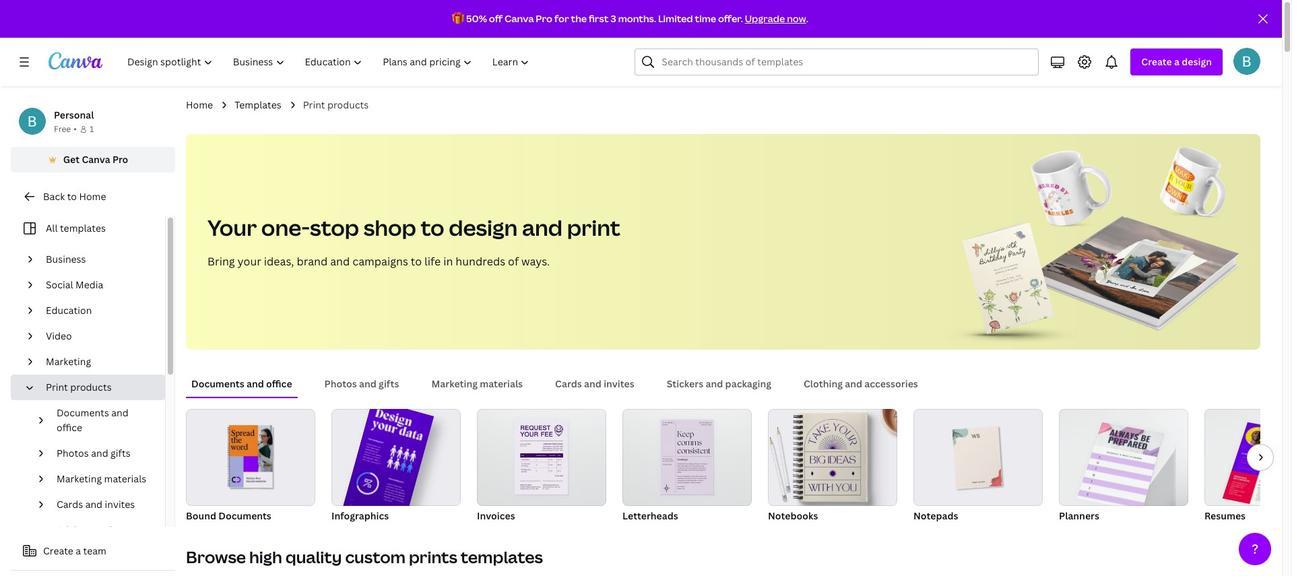 Task type: vqa. For each thing, say whether or not it's contained in the screenshot.
the rightmost Stickers and packaging Button's Stickers
yes



Task type: describe. For each thing, give the bounding box(es) containing it.
brad klo image
[[1234, 48, 1261, 75]]

business
[[46, 253, 86, 265]]

brand
[[297, 254, 328, 269]]

team
[[83, 544, 106, 557]]

time
[[695, 12, 716, 25]]

marketing for the right marketing materials "button"
[[431, 377, 478, 390]]

hundreds
[[456, 254, 505, 269]]

bring your ideas, brand and campaigns to life in hundreds of ways.
[[208, 254, 550, 269]]

1 horizontal spatial home
[[186, 98, 213, 111]]

first
[[589, 12, 609, 25]]

planner image inside 'link'
[[1077, 422, 1164, 512]]

notepads link
[[914, 409, 1043, 525]]

in
[[443, 254, 453, 269]]

all templates
[[46, 222, 106, 234]]

video link
[[40, 323, 157, 349]]

1 horizontal spatial photos and gifts button
[[319, 371, 405, 397]]

a for design
[[1174, 55, 1180, 68]]

notepads
[[914, 509, 958, 522]]

upgrade now button
[[745, 12, 806, 25]]

1 vertical spatial cards
[[57, 498, 83, 511]]

your one-stop shop to design and print image
[[937, 134, 1261, 350]]

3
[[611, 12, 616, 25]]

bound documents
[[186, 509, 271, 522]]

notebooks link
[[768, 409, 897, 525]]

documents for bottom documents and office button
[[57, 406, 109, 419]]

clothing and accessories button
[[798, 371, 924, 397]]

1 vertical spatial cards and invites
[[57, 498, 135, 511]]

documents for top documents and office button
[[191, 377, 244, 390]]

back to home link
[[11, 183, 175, 210]]

1 vertical spatial to
[[421, 213, 444, 242]]

2 vertical spatial to
[[411, 254, 422, 269]]

bound
[[186, 509, 216, 522]]

0 vertical spatial stickers and packaging
[[667, 377, 771, 390]]

get canva pro button
[[11, 147, 175, 172]]

1 vertical spatial photos and gifts
[[57, 447, 131, 460]]

media
[[76, 278, 103, 291]]

for
[[554, 12, 569, 25]]

prints
[[409, 546, 457, 568]]

education link
[[40, 298, 157, 323]]

your
[[238, 254, 261, 269]]

0 vertical spatial stickers
[[667, 377, 704, 390]]

🎁
[[452, 12, 464, 25]]

0 horizontal spatial products
[[70, 381, 112, 393]]

Search search field
[[662, 49, 1030, 75]]

ways.
[[522, 254, 550, 269]]

0 vertical spatial stickers and packaging button
[[661, 371, 777, 397]]

1 vertical spatial documents and office button
[[51, 400, 157, 441]]

0 vertical spatial cards
[[555, 377, 582, 390]]

marketing link
[[40, 349, 157, 375]]

browse
[[186, 546, 246, 568]]

0 horizontal spatial gifts
[[111, 447, 131, 460]]

🎁 50% off canva pro for the first 3 months. limited time offer. upgrade now .
[[452, 12, 808, 25]]

1 vertical spatial templates
[[461, 546, 543, 568]]

create a team button
[[11, 538, 175, 565]]

custom
[[345, 546, 406, 568]]

documents and office for bottom documents and office button
[[57, 406, 129, 434]]

1 horizontal spatial marketing materials button
[[426, 371, 528, 397]]

1
[[90, 123, 94, 135]]

0 horizontal spatial design
[[449, 213, 518, 242]]

0 vertical spatial documents and office button
[[186, 371, 298, 397]]

life
[[425, 254, 441, 269]]

personal
[[54, 108, 94, 121]]

quality
[[285, 546, 342, 568]]

letterheads link
[[623, 409, 752, 525]]

bound document image inside "link"
[[229, 425, 273, 488]]

resumes
[[1205, 509, 1246, 522]]

canva inside button
[[82, 153, 110, 166]]

off
[[489, 12, 503, 25]]

social media link
[[40, 272, 157, 298]]

home link
[[186, 98, 213, 113]]

1 vertical spatial photos
[[57, 447, 89, 460]]

1 horizontal spatial gifts
[[379, 377, 399, 390]]

.
[[806, 12, 808, 25]]

design inside dropdown button
[[1182, 55, 1212, 68]]

all templates link
[[19, 216, 157, 241]]

1 vertical spatial print products
[[46, 381, 112, 393]]

1 horizontal spatial cards and invites
[[555, 377, 634, 390]]

ideas,
[[264, 254, 294, 269]]

1 vertical spatial stickers and packaging
[[57, 524, 112, 551]]

browse high quality custom prints templates
[[186, 546, 543, 568]]

clothing
[[804, 377, 843, 390]]

0 horizontal spatial print
[[46, 381, 68, 393]]

planners
[[1059, 509, 1100, 522]]

0 vertical spatial photos
[[324, 377, 357, 390]]

50%
[[466, 12, 487, 25]]

top level navigation element
[[119, 49, 541, 75]]

templates inside 'all templates' link
[[60, 222, 106, 234]]

free
[[54, 123, 71, 135]]

1 horizontal spatial print products
[[303, 98, 369, 111]]

0 vertical spatial to
[[67, 190, 77, 203]]

get canva pro
[[63, 153, 128, 166]]

templates link
[[235, 98, 281, 113]]

social
[[46, 278, 73, 291]]

back
[[43, 190, 65, 203]]

1 horizontal spatial pro
[[536, 12, 553, 25]]

1 horizontal spatial invites
[[604, 377, 634, 390]]



Task type: locate. For each thing, give the bounding box(es) containing it.
1 vertical spatial documents and office
[[57, 406, 129, 434]]

office for bottom documents and office button
[[57, 421, 82, 434]]

0 horizontal spatial marketing materials button
[[51, 466, 157, 492]]

to
[[67, 190, 77, 203], [421, 213, 444, 242], [411, 254, 422, 269]]

1 vertical spatial marketing materials
[[57, 472, 146, 485]]

1 vertical spatial design
[[449, 213, 518, 242]]

planners link
[[1059, 409, 1189, 525]]

1 horizontal spatial cards and invites button
[[550, 371, 640, 397]]

gifts
[[379, 377, 399, 390], [111, 447, 131, 460]]

canva right off on the top left
[[505, 12, 534, 25]]

0 vertical spatial templates
[[60, 222, 106, 234]]

materials for the bottom marketing materials "button"
[[104, 472, 146, 485]]

office for top documents and office button
[[266, 377, 292, 390]]

0 horizontal spatial office
[[57, 421, 82, 434]]

create
[[1142, 55, 1172, 68], [43, 544, 73, 557]]

high
[[249, 546, 282, 568]]

cards and invites
[[555, 377, 634, 390], [57, 498, 135, 511]]

0 horizontal spatial invites
[[105, 498, 135, 511]]

create for create a team
[[43, 544, 73, 557]]

templates
[[235, 98, 281, 111]]

home up 'all templates' link
[[79, 190, 106, 203]]

infographics
[[331, 509, 389, 522]]

0 vertical spatial office
[[266, 377, 292, 390]]

letterheads
[[623, 509, 678, 522]]

documents
[[191, 377, 244, 390], [57, 406, 109, 419], [218, 509, 271, 522]]

print
[[567, 213, 621, 242]]

1 horizontal spatial canva
[[505, 12, 534, 25]]

1 vertical spatial documents
[[57, 406, 109, 419]]

1 horizontal spatial stickers and packaging
[[667, 377, 771, 390]]

0 vertical spatial cards and invites
[[555, 377, 634, 390]]

1 horizontal spatial print
[[303, 98, 325, 111]]

print down top level navigation element
[[303, 98, 325, 111]]

0 horizontal spatial canva
[[82, 153, 110, 166]]

1 vertical spatial invites
[[105, 498, 135, 511]]

1 vertical spatial pro
[[113, 153, 128, 166]]

1 horizontal spatial a
[[1174, 55, 1180, 68]]

get
[[63, 153, 80, 166]]

your
[[208, 213, 257, 242]]

materials
[[480, 377, 523, 390], [104, 472, 146, 485]]

resume image
[[1205, 409, 1292, 506]]

1 vertical spatial photos and gifts button
[[51, 441, 157, 466]]

print
[[303, 98, 325, 111], [46, 381, 68, 393]]

create a design
[[1142, 55, 1212, 68]]

marketing
[[46, 355, 91, 368], [431, 377, 478, 390], [57, 472, 102, 485]]

2 vertical spatial documents
[[218, 509, 271, 522]]

office
[[266, 377, 292, 390], [57, 421, 82, 434]]

design up hundreds
[[449, 213, 518, 242]]

0 horizontal spatial materials
[[104, 472, 146, 485]]

pro up back to home link
[[113, 153, 128, 166]]

1 vertical spatial marketing
[[431, 377, 478, 390]]

print down marketing link
[[46, 381, 68, 393]]

documents inside "link"
[[218, 509, 271, 522]]

one-
[[261, 213, 310, 242]]

photos and gifts
[[324, 377, 399, 390], [57, 447, 131, 460]]

0 vertical spatial home
[[186, 98, 213, 111]]

1 horizontal spatial office
[[266, 377, 292, 390]]

0 vertical spatial marketing materials
[[431, 377, 523, 390]]

0 vertical spatial documents and office
[[191, 377, 292, 390]]

1 vertical spatial stickers and packaging button
[[51, 517, 157, 558]]

bound documents link
[[186, 409, 315, 525]]

1 vertical spatial office
[[57, 421, 82, 434]]

0 horizontal spatial stickers and packaging
[[57, 524, 112, 551]]

create a team
[[43, 544, 106, 557]]

0 horizontal spatial print products
[[46, 381, 112, 393]]

0 horizontal spatial marketing materials
[[57, 472, 146, 485]]

1 vertical spatial gifts
[[111, 447, 131, 460]]

create a design button
[[1131, 49, 1223, 75]]

notebooks
[[768, 509, 818, 522]]

video
[[46, 329, 72, 342]]

back to home
[[43, 190, 106, 203]]

0 vertical spatial cards and invites button
[[550, 371, 640, 397]]

letterhead image
[[623, 409, 752, 506], [661, 420, 714, 495]]

stickers and packaging button
[[661, 371, 777, 397], [51, 517, 157, 558]]

notebook image inside notebooks link
[[798, 412, 868, 502]]

invoices
[[477, 509, 515, 522]]

1 horizontal spatial templates
[[461, 546, 543, 568]]

1 horizontal spatial documents and office button
[[186, 371, 298, 397]]

months.
[[618, 12, 656, 25]]

clothing and accessories
[[804, 377, 918, 390]]

1 horizontal spatial products
[[327, 98, 369, 111]]

bring
[[208, 254, 235, 269]]

1 vertical spatial marketing materials button
[[51, 466, 157, 492]]

create inside dropdown button
[[1142, 55, 1172, 68]]

now
[[787, 12, 806, 25]]

1 horizontal spatial materials
[[480, 377, 523, 390]]

None search field
[[635, 49, 1039, 75]]

packaging inside stickers and packaging
[[57, 538, 102, 551]]

print products
[[303, 98, 369, 111], [46, 381, 112, 393]]

to right 'back' on the top
[[67, 190, 77, 203]]

0 vertical spatial marketing
[[46, 355, 91, 368]]

home left templates
[[186, 98, 213, 111]]

limited
[[658, 12, 693, 25]]

•
[[74, 123, 77, 135]]

0 vertical spatial photos and gifts
[[324, 377, 399, 390]]

planner image
[[1059, 409, 1189, 506], [1077, 422, 1164, 512]]

create inside button
[[43, 544, 73, 557]]

0 horizontal spatial a
[[76, 544, 81, 557]]

documents and office button
[[186, 371, 298, 397], [51, 400, 157, 441]]

0 horizontal spatial cards and invites button
[[51, 492, 157, 517]]

design
[[1182, 55, 1212, 68], [449, 213, 518, 242]]

to up the life
[[421, 213, 444, 242]]

print products down marketing link
[[46, 381, 112, 393]]

1 vertical spatial home
[[79, 190, 106, 203]]

marketing for the bottom marketing materials "button"
[[57, 472, 102, 485]]

1 vertical spatial print
[[46, 381, 68, 393]]

1 horizontal spatial stickers
[[667, 377, 704, 390]]

a
[[1174, 55, 1180, 68], [76, 544, 81, 557]]

stickers and packaging
[[667, 377, 771, 390], [57, 524, 112, 551]]

0 vertical spatial products
[[327, 98, 369, 111]]

templates right all
[[60, 222, 106, 234]]

0 horizontal spatial documents and office button
[[51, 400, 157, 441]]

1 horizontal spatial design
[[1182, 55, 1212, 68]]

1 horizontal spatial create
[[1142, 55, 1172, 68]]

canva
[[505, 12, 534, 25], [82, 153, 110, 166]]

campaigns
[[353, 254, 408, 269]]

offer.
[[718, 12, 743, 25]]

1 vertical spatial packaging
[[57, 538, 102, 551]]

shop
[[364, 213, 416, 242]]

0 horizontal spatial cards and invites
[[57, 498, 135, 511]]

marketing materials
[[431, 377, 523, 390], [57, 472, 146, 485]]

notepad image
[[914, 409, 1043, 506], [952, 426, 1002, 489]]

0 horizontal spatial documents and office
[[57, 406, 129, 434]]

and
[[522, 213, 563, 242], [330, 254, 350, 269], [247, 377, 264, 390], [359, 377, 377, 390], [584, 377, 602, 390], [706, 377, 723, 390], [845, 377, 862, 390], [111, 406, 129, 419], [91, 447, 108, 460], [85, 498, 102, 511], [95, 524, 112, 536]]

photos
[[324, 377, 357, 390], [57, 447, 89, 460]]

0 horizontal spatial stickers and packaging button
[[51, 517, 157, 558]]

0 vertical spatial print
[[303, 98, 325, 111]]

templates
[[60, 222, 106, 234], [461, 546, 543, 568]]

1 vertical spatial materials
[[104, 472, 146, 485]]

0 horizontal spatial pro
[[113, 153, 128, 166]]

all
[[46, 222, 58, 234]]

a inside the create a design dropdown button
[[1174, 55, 1180, 68]]

packaging
[[725, 377, 771, 390], [57, 538, 102, 551]]

invoice image
[[477, 409, 606, 506], [515, 420, 568, 495]]

0 vertical spatial materials
[[480, 377, 523, 390]]

invites
[[604, 377, 634, 390], [105, 498, 135, 511]]

0 vertical spatial a
[[1174, 55, 1180, 68]]

0 horizontal spatial photos
[[57, 447, 89, 460]]

0 horizontal spatial create
[[43, 544, 73, 557]]

of
[[508, 254, 519, 269]]

1 vertical spatial a
[[76, 544, 81, 557]]

print products down top level navigation element
[[303, 98, 369, 111]]

notebook image
[[768, 409, 897, 506], [798, 412, 868, 502]]

stop
[[310, 213, 359, 242]]

accessories
[[865, 377, 918, 390]]

templates down invoices
[[461, 546, 543, 568]]

1 vertical spatial stickers
[[57, 524, 93, 536]]

0 vertical spatial print products
[[303, 98, 369, 111]]

products down marketing link
[[70, 381, 112, 393]]

a for team
[[76, 544, 81, 557]]

2 vertical spatial marketing
[[57, 472, 102, 485]]

documents and office for top documents and office button
[[191, 377, 292, 390]]

infographic image
[[330, 399, 434, 571], [331, 409, 461, 506]]

1 horizontal spatial photos and gifts
[[324, 377, 399, 390]]

1 horizontal spatial packaging
[[725, 377, 771, 390]]

stickers inside stickers and packaging
[[57, 524, 93, 536]]

1 horizontal spatial marketing materials
[[431, 377, 523, 390]]

your one-stop shop to design and print
[[208, 213, 621, 242]]

pro
[[536, 12, 553, 25], [113, 153, 128, 166]]

0 vertical spatial documents
[[191, 377, 244, 390]]

pro inside button
[[113, 153, 128, 166]]

a inside create a team button
[[76, 544, 81, 557]]

0 vertical spatial packaging
[[725, 377, 771, 390]]

1 horizontal spatial documents and office
[[191, 377, 292, 390]]

1 vertical spatial products
[[70, 381, 112, 393]]

design left the brad klo image
[[1182, 55, 1212, 68]]

products down top level navigation element
[[327, 98, 369, 111]]

the
[[571, 12, 587, 25]]

infographics link
[[330, 399, 461, 571]]

education
[[46, 304, 92, 317]]

0 vertical spatial create
[[1142, 55, 1172, 68]]

pro left for
[[536, 12, 553, 25]]

marketing materials for the right marketing materials "button"
[[431, 377, 523, 390]]

bound document image
[[186, 409, 315, 506], [229, 425, 273, 488]]

resumes link
[[1205, 409, 1292, 525]]

products
[[327, 98, 369, 111], [70, 381, 112, 393]]

marketing materials button
[[426, 371, 528, 397], [51, 466, 157, 492]]

0 horizontal spatial cards
[[57, 498, 83, 511]]

letterhead image inside "link"
[[661, 420, 714, 495]]

business link
[[40, 247, 157, 272]]

0 vertical spatial invites
[[604, 377, 634, 390]]

0 vertical spatial marketing materials button
[[426, 371, 528, 397]]

0 vertical spatial photos and gifts button
[[319, 371, 405, 397]]

free •
[[54, 123, 77, 135]]

marketing materials for the bottom marketing materials "button"
[[57, 472, 146, 485]]

create for create a design
[[1142, 55, 1172, 68]]

invoices link
[[477, 409, 606, 525]]

and inside stickers and packaging
[[95, 524, 112, 536]]

1 horizontal spatial cards
[[555, 377, 582, 390]]

upgrade
[[745, 12, 785, 25]]

to left the life
[[411, 254, 422, 269]]

social media
[[46, 278, 103, 291]]

0 horizontal spatial photos and gifts button
[[51, 441, 157, 466]]

1 vertical spatial cards and invites button
[[51, 492, 157, 517]]

0 vertical spatial design
[[1182, 55, 1212, 68]]

canva right get
[[82, 153, 110, 166]]

materials for the right marketing materials "button"
[[480, 377, 523, 390]]



